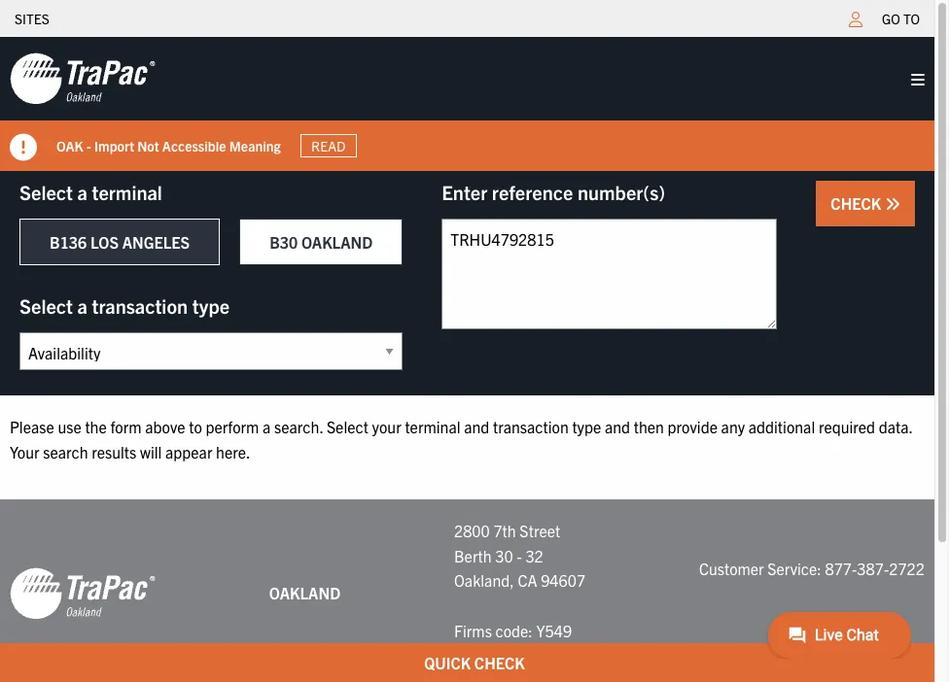 Task type: locate. For each thing, give the bounding box(es) containing it.
solid image
[[10, 134, 37, 162], [885, 197, 901, 212]]

and left "then"
[[605, 417, 631, 437]]

0 vertical spatial oakland image
[[10, 52, 156, 106]]

form
[[110, 417, 142, 437]]

0 vertical spatial a
[[77, 180, 87, 204]]

to
[[904, 10, 920, 27]]

0 horizontal spatial and
[[464, 417, 490, 437]]

1 horizontal spatial solid image
[[885, 197, 901, 212]]

check button
[[817, 181, 916, 227]]

0 vertical spatial transaction
[[92, 294, 188, 318]]

0 vertical spatial check
[[831, 194, 885, 213]]

1 vertical spatial a
[[77, 294, 87, 318]]

0 horizontal spatial solid image
[[10, 134, 37, 162]]

94607
[[541, 571, 586, 591]]

firms code:  y549 port code:  2811
[[454, 621, 572, 666]]

any
[[722, 417, 745, 437]]

1 vertical spatial oakland
[[269, 584, 341, 603]]

0 vertical spatial terminal
[[92, 180, 162, 204]]

select for select a terminal
[[19, 180, 73, 204]]

0 vertical spatial solid image
[[10, 134, 37, 162]]

oakland image
[[10, 52, 156, 106], [10, 567, 156, 622]]

light image
[[849, 12, 863, 27]]

oakland
[[301, 233, 373, 252], [269, 584, 341, 603]]

30
[[496, 547, 513, 566]]

a for terminal
[[77, 180, 87, 204]]

select down oak
[[19, 180, 73, 204]]

los
[[90, 233, 119, 252]]

and right your
[[464, 417, 490, 437]]

1 horizontal spatial check
[[831, 194, 885, 213]]

- right oak
[[87, 137, 91, 154]]

select left your
[[327, 417, 369, 437]]

2 vertical spatial a
[[263, 417, 271, 437]]

select for select a transaction type
[[19, 294, 73, 318]]

1 horizontal spatial transaction
[[493, 417, 569, 437]]

a left search.
[[263, 417, 271, 437]]

-
[[87, 137, 91, 154], [517, 547, 522, 566]]

1 vertical spatial transaction
[[493, 417, 569, 437]]

0 vertical spatial code:
[[496, 621, 533, 641]]

footer
[[0, 500, 935, 683]]

code: up 2811 at the right of page
[[496, 621, 533, 641]]

b136 los angeles
[[50, 233, 190, 252]]

appear
[[165, 442, 213, 462]]

your
[[10, 442, 39, 462]]

1 vertical spatial select
[[19, 294, 73, 318]]

footer containing 2800 7th street
[[0, 500, 935, 683]]

solid image inside check button
[[885, 197, 901, 212]]

0 vertical spatial oakland
[[301, 233, 373, 252]]

select
[[19, 180, 73, 204], [19, 294, 73, 318], [327, 417, 369, 437]]

- right 30
[[517, 547, 522, 566]]

transaction inside please use the form above to perform a search. select your terminal and transaction type and then provide any additional required data. your search results will appear here.
[[493, 417, 569, 437]]

quick
[[424, 654, 471, 673]]

customer
[[699, 559, 764, 578]]

1 horizontal spatial and
[[605, 417, 631, 437]]

go
[[882, 10, 901, 27]]

the
[[85, 417, 107, 437]]

solid image inside banner
[[10, 134, 37, 162]]

type inside please use the form above to perform a search. select your terminal and transaction type and then provide any additional required data. your search results will appear here.
[[572, 417, 602, 437]]

y549
[[537, 621, 572, 641]]

meaning
[[229, 137, 281, 154]]

select inside please use the form above to perform a search. select your terminal and transaction type and then provide any additional required data. your search results will appear here.
[[327, 417, 369, 437]]

enter
[[442, 180, 488, 204]]

use
[[58, 417, 81, 437]]

1 horizontal spatial type
[[572, 417, 602, 437]]

banner
[[0, 37, 950, 171]]

please
[[10, 417, 54, 437]]

additional
[[749, 417, 816, 437]]

select down b136
[[19, 294, 73, 318]]

1 vertical spatial code:
[[486, 646, 523, 666]]

877-
[[825, 559, 857, 578]]

7th
[[494, 522, 516, 541]]

check
[[831, 194, 885, 213], [475, 654, 525, 673]]

1 vertical spatial solid image
[[885, 197, 901, 212]]

2 oakland image from the top
[[10, 567, 156, 622]]

check inside button
[[831, 194, 885, 213]]

terminal
[[92, 180, 162, 204], [405, 417, 461, 437]]

service:
[[768, 559, 822, 578]]

1 vertical spatial type
[[572, 417, 602, 437]]

berth
[[454, 547, 492, 566]]

1 horizontal spatial -
[[517, 547, 522, 566]]

street
[[520, 522, 561, 541]]

banner containing oak - import not accessible meaning
[[0, 37, 950, 171]]

1 vertical spatial oakland image
[[10, 567, 156, 622]]

terminal right your
[[405, 417, 461, 437]]

1 vertical spatial check
[[475, 654, 525, 673]]

a inside please use the form above to perform a search. select your terminal and transaction type and then provide any additional required data. your search results will appear here.
[[263, 417, 271, 437]]

b30 oakland
[[270, 233, 373, 252]]

0 vertical spatial select
[[19, 180, 73, 204]]

1 and from the left
[[464, 417, 490, 437]]

type
[[192, 294, 230, 318], [572, 417, 602, 437]]

results
[[92, 442, 136, 462]]

1 oakland image from the top
[[10, 52, 156, 106]]

code:
[[496, 621, 533, 641], [486, 646, 523, 666]]

1 vertical spatial -
[[517, 547, 522, 566]]

2 vertical spatial select
[[327, 417, 369, 437]]

perform
[[206, 417, 259, 437]]

customer service: 877-387-2722
[[699, 559, 925, 578]]

2800 7th street berth 30 - 32 oakland, ca 94607
[[454, 522, 586, 591]]

transaction
[[92, 294, 188, 318], [493, 417, 569, 437]]

firms
[[454, 621, 492, 641]]

1 horizontal spatial terminal
[[405, 417, 461, 437]]

a down b136
[[77, 294, 87, 318]]

a down oak
[[77, 180, 87, 204]]

quick check link
[[0, 644, 950, 683]]

2 and from the left
[[605, 417, 631, 437]]

terminal down import
[[92, 180, 162, 204]]

angeles
[[122, 233, 190, 252]]

read link
[[300, 134, 357, 158]]

0 horizontal spatial type
[[192, 294, 230, 318]]

and
[[464, 417, 490, 437], [605, 417, 631, 437]]

b30
[[270, 233, 298, 252]]

0 horizontal spatial -
[[87, 137, 91, 154]]

0 horizontal spatial transaction
[[92, 294, 188, 318]]

search.
[[274, 417, 323, 437]]

a
[[77, 180, 87, 204], [77, 294, 87, 318], [263, 417, 271, 437]]

1 vertical spatial terminal
[[405, 417, 461, 437]]

387-
[[857, 559, 889, 578]]

please use the form above to perform a search. select your terminal and transaction type and then provide any additional required data. your search results will appear here.
[[10, 417, 913, 462]]

- inside 2800 7th street berth 30 - 32 oakland, ca 94607
[[517, 547, 522, 566]]

code: right port at bottom
[[486, 646, 523, 666]]



Task type: vqa. For each thing, say whether or not it's contained in the screenshot.
"ERD" associated with 089E/089W
no



Task type: describe. For each thing, give the bounding box(es) containing it.
terminal inside please use the form above to perform a search. select your terminal and transaction type and then provide any additional required data. your search results will appear here.
[[405, 417, 461, 437]]

provide
[[668, 417, 718, 437]]

select a transaction type
[[19, 294, 230, 318]]

enter reference number(s)
[[442, 180, 666, 204]]

2800
[[454, 522, 490, 541]]

oak - import not accessible meaning
[[56, 137, 281, 154]]

number(s)
[[578, 180, 666, 204]]

oakland,
[[454, 571, 514, 591]]

0 horizontal spatial terminal
[[92, 180, 162, 204]]

go to
[[882, 10, 920, 27]]

to
[[189, 417, 202, 437]]

Enter reference number(s) text field
[[442, 219, 778, 330]]

your
[[372, 417, 402, 437]]

oakland inside footer
[[269, 584, 341, 603]]

32
[[526, 547, 544, 566]]

will
[[140, 442, 162, 462]]

port
[[454, 646, 482, 666]]

solid image
[[912, 72, 925, 88]]

read
[[311, 137, 346, 155]]

data.
[[879, 417, 913, 437]]

select a terminal
[[19, 180, 162, 204]]

0 vertical spatial type
[[192, 294, 230, 318]]

search
[[43, 442, 88, 462]]

quick check
[[424, 654, 525, 673]]

0 horizontal spatial check
[[475, 654, 525, 673]]

not
[[137, 137, 159, 154]]

2722
[[889, 559, 925, 578]]

a for transaction
[[77, 294, 87, 318]]

above
[[145, 417, 185, 437]]

then
[[634, 417, 664, 437]]

here.
[[216, 442, 251, 462]]

required
[[819, 417, 876, 437]]

b136
[[50, 233, 87, 252]]

sites
[[15, 10, 49, 27]]

import
[[94, 137, 134, 154]]

0 vertical spatial -
[[87, 137, 91, 154]]

accessible
[[162, 137, 226, 154]]

2811
[[527, 646, 562, 666]]

ca
[[518, 571, 538, 591]]

oakland image inside footer
[[10, 567, 156, 622]]

reference
[[492, 180, 573, 204]]

oak
[[56, 137, 83, 154]]



